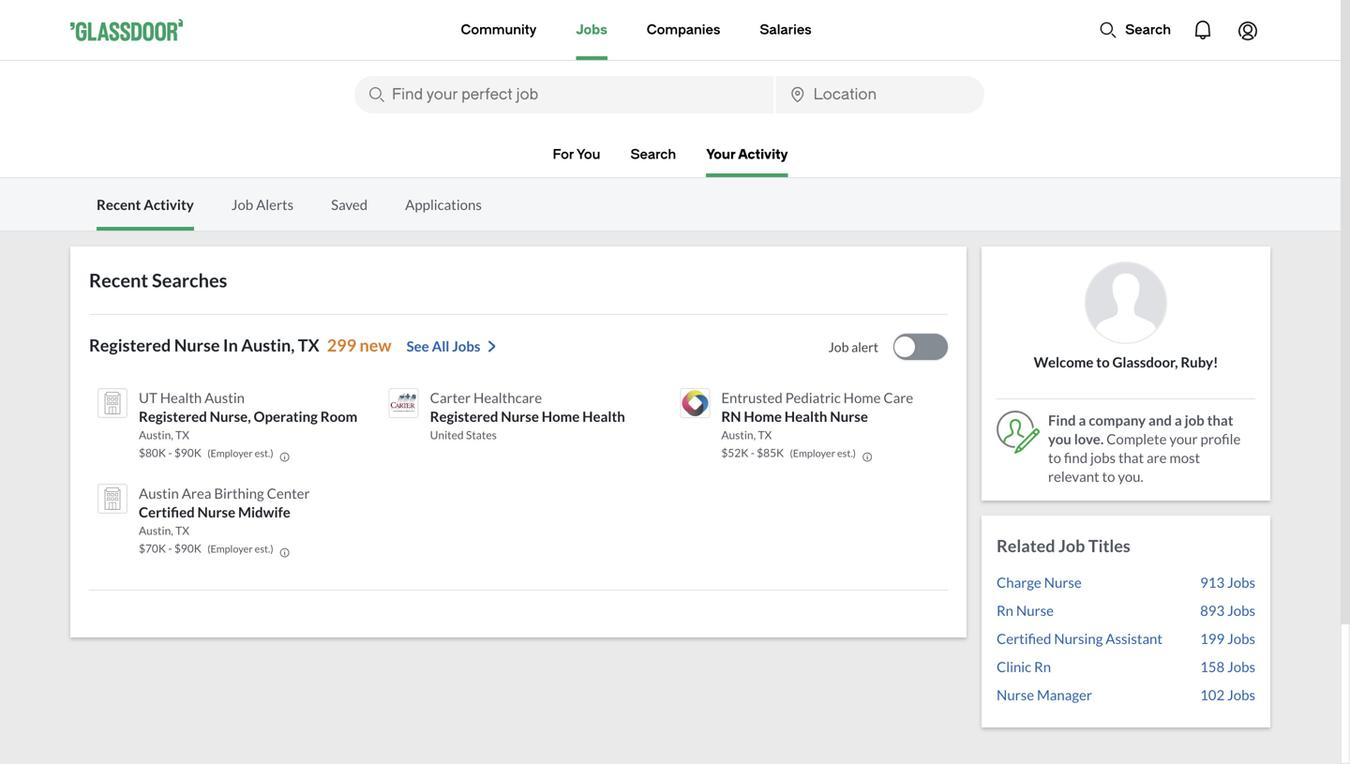 Task type: describe. For each thing, give the bounding box(es) containing it.
jobs up search keyword 'field'
[[576, 22, 608, 38]]

recent activity link
[[97, 196, 194, 231]]

$80k - $90k (employer est.)
[[139, 446, 274, 460]]

jobs
[[1091, 449, 1116, 466]]

0 horizontal spatial search
[[631, 147, 677, 162]]

find
[[1049, 412, 1077, 429]]

$52k
[[722, 446, 749, 460]]

states
[[466, 428, 497, 442]]

registered inside carter healthcare registered nurse home health united states
[[430, 408, 499, 425]]

jobs for clinic rn
[[1228, 659, 1256, 675]]

job alerts link
[[232, 196, 294, 213]]

for
[[553, 147, 574, 162]]

0 vertical spatial to
[[1097, 354, 1110, 371]]

jobs for charge nurse
[[1228, 574, 1256, 591]]

158
[[1201, 659, 1225, 675]]

ut
[[139, 389, 157, 406]]

you.
[[1119, 468, 1144, 485]]

company
[[1089, 412, 1146, 429]]

see all jobs link
[[407, 338, 499, 356]]

complete
[[1107, 431, 1167, 447]]

2 a from the left
[[1175, 412, 1183, 429]]

est.) for midwife
[[255, 543, 274, 555]]

entrusted
[[722, 389, 783, 406]]

Search location field
[[776, 76, 985, 114]]

913
[[1201, 574, 1225, 591]]

your activity link
[[707, 147, 789, 177]]

health inside "entrusted pediatric home care rn home health nurse austin, tx"
[[785, 408, 828, 425]]

you
[[1049, 431, 1072, 447]]

registered up the ut
[[89, 335, 171, 356]]

profile
[[1201, 431, 1241, 447]]

certified nursing assistant
[[997, 630, 1163, 647]]

operating
[[254, 408, 318, 425]]

1 a from the left
[[1079, 412, 1087, 429]]

jobs link
[[576, 0, 608, 60]]

job alert
[[829, 339, 879, 355]]

you
[[577, 147, 601, 162]]

and
[[1149, 412, 1173, 429]]

nurse manager
[[997, 687, 1093, 704]]

158 jobs
[[1201, 659, 1256, 675]]

love.
[[1075, 431, 1104, 447]]

austin inside austin area birthing center certified nurse midwife austin, tx
[[139, 485, 179, 502]]

room
[[321, 408, 358, 425]]

salaries link
[[760, 0, 812, 60]]

companies link
[[647, 0, 721, 60]]

registered inside the ut health austin registered nurse, operating room austin, tx
[[139, 408, 207, 425]]

your
[[1170, 431, 1199, 447]]

health inside carter healthcare registered nurse home health united states
[[583, 408, 626, 425]]

your activity
[[707, 147, 789, 162]]

(employer for nurse
[[208, 543, 253, 555]]

- for certified
[[168, 542, 172, 555]]

saved
[[331, 196, 368, 213]]

jobs for rn nurse
[[1228, 602, 1256, 619]]

most
[[1170, 449, 1201, 466]]

activity for recent activity
[[144, 196, 194, 213]]

2 vertical spatial nurse
[[997, 687, 1035, 704]]

welcome
[[1034, 354, 1094, 371]]

applications
[[405, 196, 482, 213]]

titles
[[1089, 536, 1131, 556]]

199
[[1201, 630, 1225, 647]]

care
[[884, 389, 914, 406]]

2 vertical spatial to
[[1103, 468, 1116, 485]]

job alerts
[[232, 196, 294, 213]]

$70k - $90k (employer est.)
[[139, 542, 274, 555]]

nursing
[[1055, 630, 1104, 647]]

nurse inside austin area birthing center certified nurse midwife austin, tx
[[198, 504, 236, 521]]

clinic rn
[[997, 659, 1052, 675]]

searches
[[152, 269, 227, 292]]

community link
[[461, 0, 537, 60]]

search link
[[631, 147, 677, 174]]

$70k
[[139, 542, 166, 555]]

center
[[267, 485, 310, 502]]

manager
[[1038, 687, 1093, 704]]

for you link
[[553, 147, 601, 174]]

glassdoor,
[[1113, 354, 1179, 371]]

recent for recent searches
[[89, 269, 148, 292]]

est.) for health
[[838, 447, 856, 460]]

community
[[461, 22, 537, 38]]

are
[[1147, 449, 1167, 466]]

$52k - $85k (employer est.)
[[722, 446, 856, 460]]



Task type: locate. For each thing, give the bounding box(es) containing it.
$90k
[[174, 446, 202, 460], [174, 542, 202, 555]]

none field search keyword
[[355, 76, 774, 114]]

austin, up $80k on the bottom left of page
[[139, 428, 173, 442]]

rn nurse
[[997, 602, 1054, 619]]

- for rn
[[751, 446, 755, 460]]

est.) down midwife
[[255, 543, 274, 555]]

jobs right 893
[[1228, 602, 1256, 619]]

nurse inside "entrusted pediatric home care rn home health nurse austin, tx"
[[831, 408, 869, 425]]

recent up recent searches
[[97, 196, 141, 213]]

2 vertical spatial job
[[1059, 536, 1086, 556]]

$90k for nurse,
[[174, 446, 202, 460]]

united
[[430, 428, 464, 442]]

carter healthcare logo image
[[389, 388, 419, 418]]

see
[[407, 338, 429, 355]]

0 horizontal spatial job
[[232, 196, 253, 213]]

rn
[[997, 602, 1014, 619], [1035, 659, 1052, 675]]

1 vertical spatial to
[[1049, 449, 1062, 466]]

199 jobs
[[1201, 630, 1256, 647]]

$90k right $80k on the bottom left of page
[[174, 446, 202, 460]]

activity for your activity
[[738, 147, 789, 162]]

- right $80k on the bottom left of page
[[168, 446, 172, 460]]

(employer down austin area birthing center certified nurse midwife austin, tx
[[208, 543, 253, 555]]

for you
[[553, 147, 601, 162]]

health inside the ut health austin registered nurse, operating room austin, tx
[[160, 389, 202, 406]]

1 horizontal spatial search
[[1126, 22, 1172, 38]]

certified
[[139, 504, 195, 521]]

home down entrusted
[[744, 408, 782, 425]]

Search keyword field
[[355, 76, 774, 114]]

1 horizontal spatial health
[[583, 408, 626, 425]]

1 horizontal spatial a
[[1175, 412, 1183, 429]]

all
[[432, 338, 450, 355]]

austin, up $70k
[[139, 524, 173, 538]]

0 vertical spatial that
[[1208, 412, 1234, 429]]

nurse down the pediatric
[[831, 408, 869, 425]]

- right $70k
[[168, 542, 172, 555]]

recent activity
[[97, 196, 194, 213]]

nurse
[[174, 335, 220, 356], [501, 408, 539, 425], [831, 408, 869, 425], [198, 504, 236, 521]]

(employer inside $52k - $85k (employer est.)
[[790, 447, 836, 460]]

1 vertical spatial activity
[[144, 196, 194, 213]]

that inside "complete your profile to find jobs that are most relevant to you."
[[1119, 449, 1145, 466]]

recent
[[97, 196, 141, 213], [89, 269, 148, 292]]

0 vertical spatial $90k
[[174, 446, 202, 460]]

health left the entrusted pediatric home care logo
[[583, 408, 626, 425]]

1 horizontal spatial none field
[[776, 76, 985, 114]]

tx inside austin area birthing center certified nurse midwife austin, tx
[[176, 524, 189, 538]]

tx inside "entrusted pediatric home care rn home health nurse austin, tx"
[[758, 428, 772, 442]]

1 vertical spatial that
[[1119, 449, 1145, 466]]

job for job alert
[[829, 339, 849, 355]]

jobs
[[576, 22, 608, 38], [452, 338, 481, 355], [1228, 574, 1256, 591], [1228, 602, 1256, 619], [1228, 630, 1256, 647], [1228, 659, 1256, 675], [1228, 687, 1256, 704]]

austin, inside austin area birthing center certified nurse midwife austin, tx
[[139, 524, 173, 538]]

that for jobs
[[1119, 449, 1145, 466]]

-
[[168, 446, 172, 460], [751, 446, 755, 460], [168, 542, 172, 555]]

austin, up $52k
[[722, 428, 756, 442]]

0 horizontal spatial activity
[[144, 196, 194, 213]]

search inside button
[[1126, 22, 1172, 38]]

0 horizontal spatial none field
[[355, 76, 774, 114]]

job left titles on the bottom of page
[[1059, 536, 1086, 556]]

rn up nurse manager
[[1035, 659, 1052, 675]]

rn down charge
[[997, 602, 1014, 619]]

see all jobs
[[407, 338, 481, 355]]

0 vertical spatial recent
[[97, 196, 141, 213]]

healthcare
[[474, 389, 542, 406]]

in
[[223, 335, 238, 356]]

1 vertical spatial search
[[631, 147, 677, 162]]

0 horizontal spatial that
[[1119, 449, 1145, 466]]

0 horizontal spatial home
[[542, 408, 580, 425]]

est.) down "entrusted pediatric home care rn home health nurse austin, tx"
[[838, 447, 856, 460]]

est.) inside $52k - $85k (employer est.)
[[838, 447, 856, 460]]

tx left 299
[[298, 335, 320, 356]]

893 jobs
[[1201, 602, 1256, 619]]

activity
[[738, 147, 789, 162], [144, 196, 194, 213]]

2 horizontal spatial home
[[844, 389, 881, 406]]

0 vertical spatial rn
[[997, 602, 1014, 619]]

(employer for home
[[790, 447, 836, 460]]

0 horizontal spatial austin
[[139, 485, 179, 502]]

to down the jobs
[[1103, 468, 1116, 485]]

registered nurse in austin, tx 299 new
[[89, 335, 392, 356]]

nurse for rn nurse
[[1017, 602, 1054, 619]]

charge
[[997, 574, 1042, 591]]

nurse down healthcare
[[501, 408, 539, 425]]

(employer inside $80k - $90k (employer est.)
[[208, 447, 253, 460]]

2 $90k from the top
[[174, 542, 202, 555]]

2 horizontal spatial job
[[1059, 536, 1086, 556]]

jobs right '158' at the bottom right of the page
[[1228, 659, 1256, 675]]

recent for recent activity
[[97, 196, 141, 213]]

a up the love.
[[1079, 412, 1087, 429]]

entrusted pediatric home care logo image
[[680, 388, 710, 418]]

nurse left "in"
[[174, 335, 220, 356]]

health
[[160, 389, 202, 406], [583, 408, 626, 425], [785, 408, 828, 425]]

1 horizontal spatial rn
[[1035, 659, 1052, 675]]

0 horizontal spatial rn
[[997, 602, 1014, 619]]

that inside find a company and a job that you love.
[[1208, 412, 1234, 429]]

your
[[707, 147, 736, 162]]

health down the pediatric
[[785, 408, 828, 425]]

assistant
[[1106, 630, 1163, 647]]

home left care
[[844, 389, 881, 406]]

0 horizontal spatial health
[[160, 389, 202, 406]]

$90k right $70k
[[174, 542, 202, 555]]

nurse down clinic
[[997, 687, 1035, 704]]

related job titles
[[997, 536, 1131, 556]]

1 horizontal spatial job
[[829, 339, 849, 355]]

job left 'alert'
[[829, 339, 849, 355]]

0 horizontal spatial a
[[1079, 412, 1087, 429]]

1 horizontal spatial home
[[744, 408, 782, 425]]

913 jobs
[[1201, 574, 1256, 591]]

jobs inside 'link'
[[452, 338, 481, 355]]

1 vertical spatial job
[[829, 339, 849, 355]]

1 vertical spatial rn
[[1035, 659, 1052, 675]]

$85k
[[757, 446, 784, 460]]

102 jobs
[[1201, 687, 1256, 704]]

job
[[1185, 412, 1205, 429]]

to right the welcome
[[1097, 354, 1110, 371]]

austin,
[[241, 335, 295, 356], [139, 428, 173, 442], [722, 428, 756, 442], [139, 524, 173, 538]]

recent searches
[[89, 269, 227, 292]]

austin, inside the ut health austin registered nurse, operating room austin, tx
[[139, 428, 173, 442]]

austin up certified
[[139, 485, 179, 502]]

jobs right 913 on the right bottom of page
[[1228, 574, 1256, 591]]

job for job alerts
[[232, 196, 253, 213]]

est.) inside $80k - $90k (employer est.)
[[255, 447, 274, 460]]

1 none field from the left
[[355, 76, 774, 114]]

0 vertical spatial nurse
[[1045, 574, 1082, 591]]

certified
[[997, 630, 1052, 647]]

- for nurse,
[[168, 446, 172, 460]]

$90k for certified
[[174, 542, 202, 555]]

1 vertical spatial $90k
[[174, 542, 202, 555]]

that up profile
[[1208, 412, 1234, 429]]

registered
[[89, 335, 171, 356], [139, 408, 207, 425], [430, 408, 499, 425]]

find a company and a job that you love.
[[1049, 412, 1234, 447]]

102
[[1201, 687, 1225, 704]]

entrusted pediatric home care rn home health nurse austin, tx
[[722, 389, 914, 442]]

activity right your
[[738, 147, 789, 162]]

1 horizontal spatial austin
[[205, 389, 245, 406]]

ut health austin registered nurse, operating room austin, tx
[[139, 389, 358, 442]]

(employer down "entrusted pediatric home care rn home health nurse austin, tx"
[[790, 447, 836, 460]]

registered down carter
[[430, 408, 499, 425]]

austin up nurse,
[[205, 389, 245, 406]]

related
[[997, 536, 1056, 556]]

that for job
[[1208, 412, 1234, 429]]

est.)
[[255, 447, 274, 460], [838, 447, 856, 460], [255, 543, 274, 555]]

nurse,
[[210, 408, 251, 425]]

0 vertical spatial search
[[1126, 22, 1172, 38]]

2 none field from the left
[[776, 76, 985, 114]]

tx inside the ut health austin registered nurse, operating room austin, tx
[[176, 428, 189, 442]]

find
[[1065, 449, 1088, 466]]

tx up $80k - $90k (employer est.)
[[176, 428, 189, 442]]

applications link
[[405, 196, 482, 213]]

health right the ut
[[160, 389, 202, 406]]

welcome to glassdoor, ruby!
[[1034, 354, 1219, 371]]

1 $90k from the top
[[174, 446, 202, 460]]

nurse for charge nurse
[[1045, 574, 1082, 591]]

complete your profile to find jobs that are most relevant to you.
[[1049, 431, 1241, 485]]

2 horizontal spatial health
[[785, 408, 828, 425]]

est.) for room
[[255, 447, 274, 460]]

alerts
[[256, 196, 294, 213]]

jobs right all
[[452, 338, 481, 355]]

companies
[[647, 22, 721, 38]]

299
[[327, 335, 356, 356]]

austin area birthing center certified nurse midwife austin, tx
[[139, 485, 310, 538]]

tx up $85k
[[758, 428, 772, 442]]

home inside carter healthcare registered nurse home health united states
[[542, 408, 580, 425]]

tx down certified
[[176, 524, 189, 538]]

birthing
[[214, 485, 264, 502]]

to
[[1097, 354, 1110, 371], [1049, 449, 1062, 466], [1103, 468, 1116, 485]]

home down healthcare
[[542, 408, 580, 425]]

austin inside the ut health austin registered nurse, operating room austin, tx
[[205, 389, 245, 406]]

activity up recent searches
[[144, 196, 194, 213]]

(employer down nurse,
[[208, 447, 253, 460]]

carter
[[430, 389, 471, 406]]

austin, right "in"
[[241, 335, 295, 356]]

clinic
[[997, 659, 1032, 675]]

0 vertical spatial austin
[[205, 389, 245, 406]]

jobs for nurse manager
[[1228, 687, 1256, 704]]

a
[[1079, 412, 1087, 429], [1175, 412, 1183, 429]]

(employer inside $70k - $90k (employer est.)
[[208, 543, 253, 555]]

None field
[[355, 76, 774, 114], [776, 76, 985, 114]]

jobs for certified nursing assistant
[[1228, 630, 1256, 647]]

search button
[[1090, 11, 1181, 49]]

saved link
[[331, 196, 368, 213]]

that up you.
[[1119, 449, 1145, 466]]

pediatric
[[786, 389, 841, 406]]

none field search location
[[776, 76, 985, 114]]

nurse inside carter healthcare registered nurse home health united states
[[501, 408, 539, 425]]

a left job
[[1175, 412, 1183, 429]]

nurse down related job titles
[[1045, 574, 1082, 591]]

1 vertical spatial nurse
[[1017, 602, 1054, 619]]

salaries
[[760, 22, 812, 38]]

to down you
[[1049, 449, 1062, 466]]

jobs right 199
[[1228, 630, 1256, 647]]

(employer for operating
[[208, 447, 253, 460]]

job
[[232, 196, 253, 213], [829, 339, 849, 355], [1059, 536, 1086, 556]]

- left $85k
[[751, 446, 755, 460]]

nurse down area
[[198, 504, 236, 521]]

1 horizontal spatial activity
[[738, 147, 789, 162]]

$80k
[[139, 446, 166, 460]]

nurse down charge nurse
[[1017, 602, 1054, 619]]

austin, inside "entrusted pediatric home care rn home health nurse austin, tx"
[[722, 428, 756, 442]]

0 vertical spatial activity
[[738, 147, 789, 162]]

jobs right 102
[[1228, 687, 1256, 704]]

1 vertical spatial austin
[[139, 485, 179, 502]]

midwife
[[238, 504, 291, 521]]

1 vertical spatial recent
[[89, 269, 148, 292]]

nurse
[[1045, 574, 1082, 591], [1017, 602, 1054, 619], [997, 687, 1035, 704]]

893
[[1201, 602, 1225, 619]]

1 horizontal spatial that
[[1208, 412, 1234, 429]]

relevant
[[1049, 468, 1100, 485]]

search
[[1126, 22, 1172, 38], [631, 147, 677, 162]]

0 vertical spatial job
[[232, 196, 253, 213]]

registered down the ut
[[139, 408, 207, 425]]

that
[[1208, 412, 1234, 429], [1119, 449, 1145, 466]]

carter healthcare registered nurse home health united states
[[430, 389, 626, 442]]

recent left the searches
[[89, 269, 148, 292]]

job left alerts
[[232, 196, 253, 213]]

area
[[182, 485, 211, 502]]

est.) inside $70k - $90k (employer est.)
[[255, 543, 274, 555]]

new
[[360, 335, 392, 356]]

est.) down the ut health austin registered nurse, operating room austin, tx
[[255, 447, 274, 460]]



Task type: vqa. For each thing, say whether or not it's contained in the screenshot.
the rightmost Our
no



